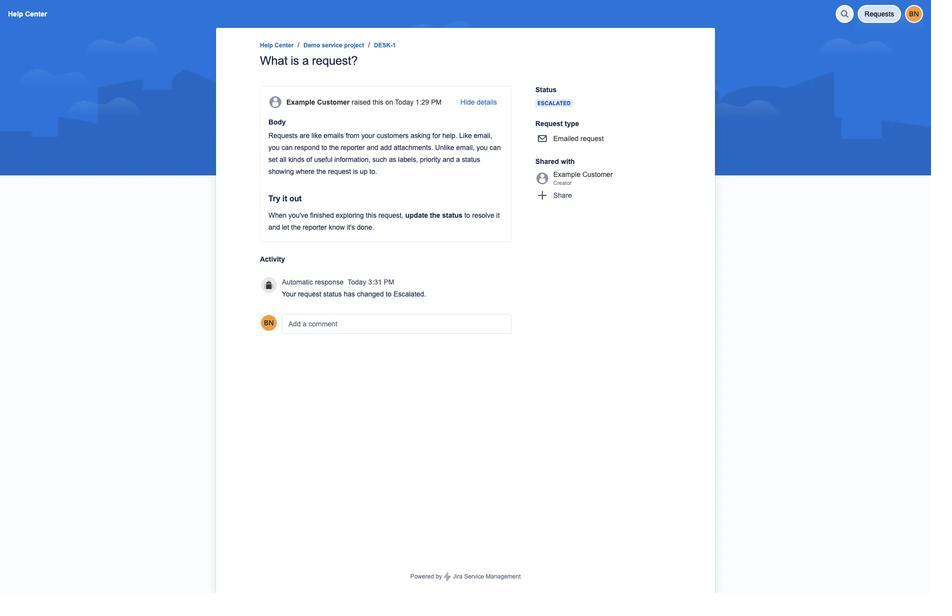 Task type: vqa. For each thing, say whether or not it's contained in the screenshot.
left Reporter
yes



Task type: locate. For each thing, give the bounding box(es) containing it.
0 horizontal spatial help
[[8, 10, 23, 18]]

0 vertical spatial customer
[[317, 98, 350, 106]]

and left 'let'
[[268, 224, 280, 232]]

2 can from the left
[[490, 144, 501, 152]]

a right add
[[303, 320, 307, 328]]

0 horizontal spatial pm
[[384, 278, 394, 286]]

add a comment
[[288, 320, 337, 328]]

0 horizontal spatial and
[[268, 224, 280, 232]]

1 horizontal spatial it
[[496, 212, 500, 220]]

0 horizontal spatial requests
[[268, 132, 298, 140]]

example
[[286, 98, 315, 106], [553, 171, 581, 179]]

0 horizontal spatial it
[[282, 195, 287, 203]]

0 vertical spatial it
[[282, 195, 287, 203]]

when
[[268, 212, 287, 220]]

help.
[[442, 132, 457, 140]]

help center link
[[4, 0, 51, 28], [260, 42, 294, 49]]

today inside automatic response today 3:31 pm your request status has changed to escalated.
[[348, 278, 366, 286]]

requests right search image
[[865, 10, 894, 18]]

requests
[[865, 10, 894, 18], [268, 132, 298, 140]]

response
[[315, 278, 344, 286]]

request right emailed
[[581, 135, 604, 143]]

1 horizontal spatial example
[[553, 171, 581, 179]]

1 vertical spatial is
[[353, 168, 358, 176]]

0 horizontal spatial reporter
[[303, 224, 327, 232]]

1 vertical spatial status
[[442, 212, 463, 220]]

0 horizontal spatial is
[[291, 54, 299, 67]]

0 vertical spatial help
[[8, 10, 23, 18]]

0 horizontal spatial help center link
[[4, 0, 51, 28]]

of
[[306, 156, 312, 164]]

1 horizontal spatial /
[[368, 41, 370, 49]]

center
[[25, 10, 47, 18], [275, 42, 294, 49]]

the right update
[[430, 212, 440, 220]]

0 vertical spatial and
[[367, 144, 378, 152]]

your profile and settings image
[[906, 6, 922, 22]]

2 vertical spatial status
[[323, 290, 342, 298]]

1 horizontal spatial and
[[367, 144, 378, 152]]

and inside to resolve it and let the reporter know it's done.
[[268, 224, 280, 232]]

0 vertical spatial status
[[462, 156, 480, 164]]

to resolve it and let the reporter know it's done.
[[268, 212, 502, 232]]

a inside add a comment button
[[303, 320, 307, 328]]

center inside help center / demo service project / desk-1 what is a request?
[[275, 42, 294, 49]]

1 vertical spatial example
[[553, 171, 581, 179]]

requests down body
[[268, 132, 298, 140]]

customer for creator
[[583, 171, 613, 179]]

information,
[[334, 156, 371, 164]]

reporter down finished
[[303, 224, 327, 232]]

2 horizontal spatial and
[[443, 156, 454, 164]]

example up are
[[286, 98, 315, 106]]

request
[[535, 120, 563, 128]]

hide details
[[461, 98, 497, 106]]

status down "like"
[[462, 156, 480, 164]]

status inside requests are like emails from your customers asking for help. like email, you can respond to the reporter and add attachments. unlike email, you can set all kinds of useful information, such as labels, priority and a status showing where the request is up to.
[[462, 156, 480, 164]]

0 horizontal spatial you
[[268, 144, 280, 152]]

reporter
[[341, 144, 365, 152], [303, 224, 327, 232]]

jira service management
[[451, 574, 521, 581]]

1 horizontal spatial customer
[[583, 171, 613, 179]]

request down "information,"
[[328, 168, 351, 176]]

1 vertical spatial it
[[496, 212, 500, 220]]

2 horizontal spatial to
[[464, 212, 470, 220]]

demo
[[304, 42, 320, 49]]

escalated
[[537, 100, 571, 106]]

finished
[[310, 212, 334, 220]]

the right 'let'
[[291, 224, 301, 232]]

example for example customer raised this on today 1:29 pm
[[286, 98, 315, 106]]

to inside automatic response today 3:31 pm your request status has changed to escalated.
[[386, 290, 392, 298]]

2 vertical spatial request
[[298, 290, 321, 298]]

customer
[[317, 98, 350, 106], [583, 171, 613, 179]]

1 vertical spatial pm
[[384, 278, 394, 286]]

pm inside automatic response today 3:31 pm your request status has changed to escalated.
[[384, 278, 394, 286]]

a down "like"
[[456, 156, 460, 164]]

to.
[[369, 168, 377, 176]]

1 vertical spatial a
[[456, 156, 460, 164]]

from
[[346, 132, 359, 140]]

it
[[282, 195, 287, 203], [496, 212, 500, 220]]

1 horizontal spatial help center link
[[260, 42, 294, 49]]

shared
[[535, 158, 559, 166]]

0 vertical spatial today
[[395, 98, 414, 106]]

as
[[389, 156, 396, 164]]

service
[[322, 42, 342, 49]]

1 horizontal spatial is
[[353, 168, 358, 176]]

0 horizontal spatial customer
[[317, 98, 350, 106]]

today right on
[[395, 98, 414, 106]]

the down emails at the left top of the page
[[329, 144, 339, 152]]

such
[[372, 156, 387, 164]]

is right what
[[291, 54, 299, 67]]

add
[[380, 144, 392, 152]]

1 vertical spatial reporter
[[303, 224, 327, 232]]

it right resolve
[[496, 212, 500, 220]]

0 horizontal spatial request
[[298, 290, 321, 298]]

0 vertical spatial reporter
[[341, 144, 365, 152]]

today
[[395, 98, 414, 106], [348, 278, 366, 286]]

you
[[268, 144, 280, 152], [477, 144, 488, 152]]

can up the all
[[282, 144, 293, 152]]

email, down "like"
[[456, 144, 475, 152]]

1 can from the left
[[282, 144, 293, 152]]

1 horizontal spatial to
[[386, 290, 392, 298]]

request down automatic
[[298, 290, 321, 298]]

management
[[486, 574, 521, 581]]

status down the response
[[323, 290, 342, 298]]

example inside example customer creator
[[553, 171, 581, 179]]

update
[[405, 212, 428, 220]]

0 vertical spatial is
[[291, 54, 299, 67]]

0 vertical spatial center
[[25, 10, 47, 18]]

this
[[373, 98, 384, 106], [366, 212, 377, 220]]

/ left desk-
[[368, 41, 370, 49]]

example customer creator
[[553, 171, 613, 186]]

0 vertical spatial email,
[[474, 132, 492, 140]]

is inside requests are like emails from your customers asking for help. like email, you can respond to the reporter and add attachments. unlike email, you can set all kinds of useful information, such as labels, priority and a status showing where the request is up to.
[[353, 168, 358, 176]]

raised
[[352, 98, 371, 106]]

help inside help center / demo service project / desk-1 what is a request?
[[260, 42, 273, 49]]

customer inside example customer creator
[[583, 171, 613, 179]]

share button
[[535, 187, 661, 203]]

request type
[[535, 120, 579, 128]]

email, right "like"
[[474, 132, 492, 140]]

creator
[[553, 180, 572, 186]]

all
[[280, 156, 286, 164]]

customer left raised
[[317, 98, 350, 106]]

0 horizontal spatial center
[[25, 10, 47, 18]]

help for help center
[[8, 10, 23, 18]]

2 vertical spatial to
[[386, 290, 392, 298]]

0 horizontal spatial can
[[282, 144, 293, 152]]

to
[[322, 144, 327, 152], [464, 212, 470, 220], [386, 290, 392, 298]]

0 horizontal spatial /
[[298, 41, 300, 49]]

requests are like emails from your customers asking for help. like email, you can respond to the reporter and add attachments. unlike email, you can set all kinds of useful information, such as labels, priority and a status showing where the request is up to.
[[268, 132, 503, 176]]

it right 'try'
[[282, 195, 287, 203]]

1 horizontal spatial reporter
[[341, 144, 365, 152]]

useful
[[314, 156, 333, 164]]

today up has
[[348, 278, 366, 286]]

0 vertical spatial to
[[322, 144, 327, 152]]

is
[[291, 54, 299, 67], [353, 168, 358, 176]]

request
[[581, 135, 604, 143], [328, 168, 351, 176], [298, 290, 321, 298]]

try it out
[[268, 195, 302, 203]]

your
[[282, 290, 296, 298]]

pm right 3:31
[[384, 278, 394, 286]]

activity
[[260, 255, 285, 263]]

is left up
[[353, 168, 358, 176]]

1 vertical spatial center
[[275, 42, 294, 49]]

to up useful
[[322, 144, 327, 152]]

to left resolve
[[464, 212, 470, 220]]

jira
[[453, 574, 463, 581]]

example up creator
[[553, 171, 581, 179]]

has
[[344, 290, 355, 298]]

emails
[[324, 132, 344, 140]]

and down the your
[[367, 144, 378, 152]]

1 horizontal spatial help
[[260, 42, 273, 49]]

automatic
[[282, 278, 313, 286]]

reporter down from
[[341, 144, 365, 152]]

pm right 1:29
[[431, 98, 442, 106]]

1 horizontal spatial can
[[490, 144, 501, 152]]

to inside requests are like emails from your customers asking for help. like email, you can respond to the reporter and add attachments. unlike email, you can set all kinds of useful information, such as labels, priority and a status showing where the request is up to.
[[322, 144, 327, 152]]

details
[[477, 98, 497, 106]]

1 vertical spatial and
[[443, 156, 454, 164]]

0 vertical spatial requests
[[865, 10, 894, 18]]

this left on
[[373, 98, 384, 106]]

0 vertical spatial example
[[286, 98, 315, 106]]

help center / demo service project / desk-1 what is a request?
[[260, 41, 396, 67]]

set
[[268, 156, 278, 164]]

asking
[[411, 132, 431, 140]]

1 vertical spatial requests
[[268, 132, 298, 140]]

email,
[[474, 132, 492, 140], [456, 144, 475, 152]]

can
[[282, 144, 293, 152], [490, 144, 501, 152]]

reporter inside to resolve it and let the reporter know it's done.
[[303, 224, 327, 232]]

0 vertical spatial a
[[302, 54, 309, 67]]

0 horizontal spatial example
[[286, 98, 315, 106]]

a
[[302, 54, 309, 67], [456, 156, 460, 164], [303, 320, 307, 328]]

and
[[367, 144, 378, 152], [443, 156, 454, 164], [268, 224, 280, 232]]

1 vertical spatial help
[[260, 42, 273, 49]]

this up done.
[[366, 212, 377, 220]]

2 horizontal spatial request
[[581, 135, 604, 143]]

can down details
[[490, 144, 501, 152]]

1 vertical spatial help center link
[[260, 42, 294, 49]]

1 vertical spatial request
[[328, 168, 351, 176]]

the inside to resolve it and let the reporter know it's done.
[[291, 224, 301, 232]]

/ left demo
[[298, 41, 300, 49]]

2 you from the left
[[477, 144, 488, 152]]

you up set
[[268, 144, 280, 152]]

you right unlike at the left
[[477, 144, 488, 152]]

body
[[268, 118, 286, 126]]

to right changed
[[386, 290, 392, 298]]

a down demo
[[302, 54, 309, 67]]

0 horizontal spatial to
[[322, 144, 327, 152]]

requests inside requests are like emails from your customers asking for help. like email, you can respond to the reporter and add attachments. unlike email, you can set all kinds of useful information, such as labels, priority and a status showing where the request is up to.
[[268, 132, 298, 140]]

0 horizontal spatial today
[[348, 278, 366, 286]]

customer up share button
[[583, 171, 613, 179]]

1 vertical spatial customer
[[583, 171, 613, 179]]

1 vertical spatial to
[[464, 212, 470, 220]]

emailed
[[553, 135, 579, 143]]

1 vertical spatial today
[[348, 278, 366, 286]]

2 vertical spatial a
[[303, 320, 307, 328]]

1 horizontal spatial you
[[477, 144, 488, 152]]

requests inside requests dropdown button
[[865, 10, 894, 18]]

1 horizontal spatial center
[[275, 42, 294, 49]]

request inside automatic response today 3:31 pm your request status has changed to escalated.
[[298, 290, 321, 298]]

status left resolve
[[442, 212, 463, 220]]

1 horizontal spatial request
[[328, 168, 351, 176]]

pm
[[431, 98, 442, 106], [384, 278, 394, 286]]

2 vertical spatial and
[[268, 224, 280, 232]]

and down unlike at the left
[[443, 156, 454, 164]]

1 horizontal spatial requests
[[865, 10, 894, 18]]

1 horizontal spatial pm
[[431, 98, 442, 106]]



Task type: describe. For each thing, give the bounding box(es) containing it.
attachments.
[[394, 144, 433, 152]]

a inside requests are like emails from your customers asking for help. like email, you can respond to the reporter and add attachments. unlike email, you can set all kinds of useful information, such as labels, priority and a status showing where the request is up to.
[[456, 156, 460, 164]]

1:29
[[416, 98, 429, 106]]

search image
[[840, 9, 850, 19]]

to inside to resolve it and let the reporter know it's done.
[[464, 212, 470, 220]]

try
[[268, 195, 280, 203]]

for
[[432, 132, 441, 140]]

demo service project link
[[304, 42, 364, 49]]

the down useful
[[317, 168, 326, 176]]

hide
[[461, 98, 475, 106]]

escalated.
[[394, 290, 426, 298]]

a inside help center / demo service project / desk-1 what is a request?
[[302, 54, 309, 67]]

on
[[385, 98, 393, 106]]

example for example customer creator
[[553, 171, 581, 179]]

is inside help center / demo service project / desk-1 what is a request?
[[291, 54, 299, 67]]

powered by
[[410, 574, 444, 581]]

share
[[553, 191, 572, 199]]

unlike
[[435, 144, 454, 152]]

automatic response today 3:31 pm your request status has changed to escalated.
[[282, 278, 426, 298]]

desk-1 link
[[374, 42, 396, 49]]

status
[[535, 86, 557, 94]]

shared with
[[535, 158, 575, 166]]

are
[[300, 132, 310, 140]]

by
[[436, 574, 442, 581]]

center for help center
[[25, 10, 47, 18]]

request,
[[378, 212, 403, 220]]

1
[[393, 42, 396, 49]]

type
[[565, 120, 579, 128]]

request?
[[312, 54, 358, 67]]

know
[[329, 224, 345, 232]]

1 you from the left
[[268, 144, 280, 152]]

add a comment button
[[282, 314, 512, 334]]

like
[[312, 132, 322, 140]]

0 vertical spatial help center link
[[4, 0, 51, 28]]

comment
[[309, 320, 337, 328]]

showing
[[268, 168, 294, 176]]

help for help center / demo service project / desk-1 what is a request?
[[260, 42, 273, 49]]

when you've finished exploring this request, update the status
[[268, 212, 463, 220]]

help center
[[8, 10, 47, 18]]

1 vertical spatial email,
[[456, 144, 475, 152]]

it's
[[347, 224, 355, 232]]

service
[[464, 574, 484, 581]]

reporter inside requests are like emails from your customers asking for help. like email, you can respond to the reporter and add attachments. unlike email, you can set all kinds of useful information, such as labels, priority and a status showing where the request is up to.
[[341, 144, 365, 152]]

requests for requests are like emails from your customers asking for help. like email, you can respond to the reporter and add attachments. unlike email, you can set all kinds of useful information, such as labels, priority and a status showing where the request is up to.
[[268, 132, 298, 140]]

kinds
[[288, 156, 305, 164]]

your
[[361, 132, 375, 140]]

up
[[360, 168, 368, 176]]

emailed request
[[553, 135, 604, 143]]

1 / from the left
[[298, 41, 300, 49]]

respond
[[295, 144, 320, 152]]

with
[[561, 158, 575, 166]]

changed
[[357, 290, 384, 298]]

example customer raised this on today 1:29 pm
[[286, 98, 442, 106]]

it inside to resolve it and let the reporter know it's done.
[[496, 212, 500, 220]]

customers
[[377, 132, 409, 140]]

let
[[282, 224, 289, 232]]

1 horizontal spatial today
[[395, 98, 414, 106]]

0 vertical spatial request
[[581, 135, 604, 143]]

0 vertical spatial this
[[373, 98, 384, 106]]

hide details button
[[455, 94, 503, 110]]

resolve
[[472, 212, 494, 220]]

add
[[288, 320, 301, 328]]

you've
[[288, 212, 308, 220]]

powered
[[410, 574, 434, 581]]

priority
[[420, 156, 441, 164]]

customer for raised
[[317, 98, 350, 106]]

requests button
[[858, 5, 901, 23]]

done.
[[357, 224, 374, 232]]

0 vertical spatial pm
[[431, 98, 442, 106]]

where
[[296, 168, 315, 176]]

status inside automatic response today 3:31 pm your request status has changed to escalated.
[[323, 290, 342, 298]]

project
[[344, 42, 364, 49]]

labels,
[[398, 156, 418, 164]]

requests for requests
[[865, 10, 894, 18]]

request inside requests are like emails from your customers asking for help. like email, you can respond to the reporter and add attachments. unlike email, you can set all kinds of useful information, such as labels, priority and a status showing where the request is up to.
[[328, 168, 351, 176]]

like
[[459, 132, 472, 140]]

center for help center / demo service project / desk-1 what is a request?
[[275, 42, 294, 49]]

exploring
[[336, 212, 364, 220]]

1 vertical spatial this
[[366, 212, 377, 220]]

3:31
[[368, 278, 382, 286]]

desk-
[[374, 42, 393, 49]]

2 / from the left
[[368, 41, 370, 49]]

out
[[289, 195, 302, 203]]

add icon image
[[536, 189, 548, 201]]

what
[[260, 54, 287, 67]]



